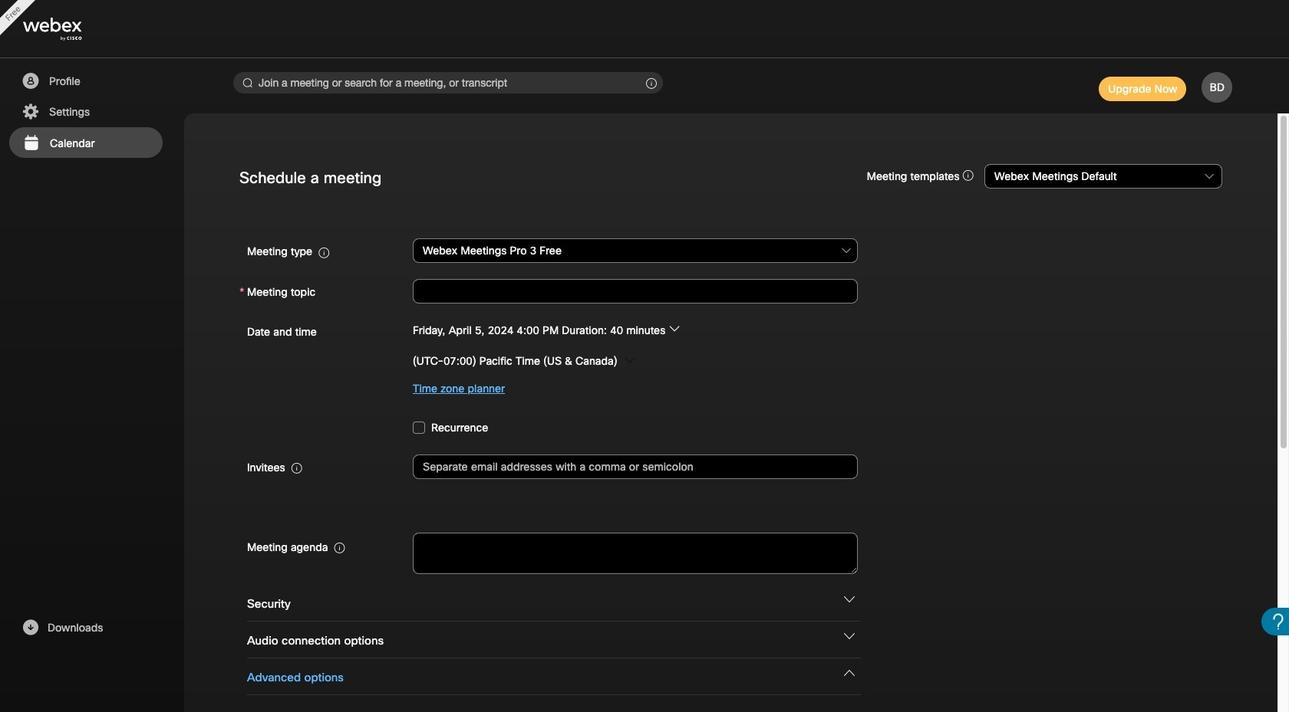 Task type: describe. For each thing, give the bounding box(es) containing it.
1 ng down image from the top
[[844, 631, 855, 642]]

Join a meeting or search for a meeting, or transcript text field
[[233, 72, 663, 94]]

mds settings_filled image
[[21, 103, 40, 121]]

ng down image
[[844, 595, 855, 605]]

cisco webex image
[[23, 18, 115, 41]]



Task type: locate. For each thing, give the bounding box(es) containing it.
2 ng down image from the top
[[844, 668, 855, 679]]

1 vertical spatial arrow image
[[624, 355, 635, 366]]

mds meetings_filled image
[[21, 134, 41, 153]]

0 vertical spatial ng down image
[[844, 631, 855, 642]]

0 horizontal spatial arrow image
[[624, 355, 635, 366]]

mds people circle_filled image
[[21, 72, 40, 91]]

banner
[[0, 0, 1289, 58]]

None text field
[[413, 279, 858, 304], [413, 533, 858, 575], [413, 279, 858, 304], [413, 533, 858, 575]]

Invitees text field
[[413, 455, 858, 479]]

advanced options region
[[239, 659, 1222, 713]]

1 horizontal spatial arrow image
[[669, 323, 679, 334]]

1 vertical spatial ng down image
[[844, 668, 855, 679]]

ng down image
[[844, 631, 855, 642], [844, 668, 855, 679]]

arrow image
[[669, 323, 679, 334], [624, 355, 635, 366]]

group
[[239, 317, 1222, 402]]

None field
[[413, 237, 858, 265]]

mds content download_filled image
[[21, 619, 40, 638]]

ng down image inside advanced options "region"
[[844, 668, 855, 679]]

0 vertical spatial arrow image
[[669, 323, 679, 334]]



Task type: vqa. For each thing, say whether or not it's contained in the screenshot.
the ng down icon inside Advanced options "region"
yes



